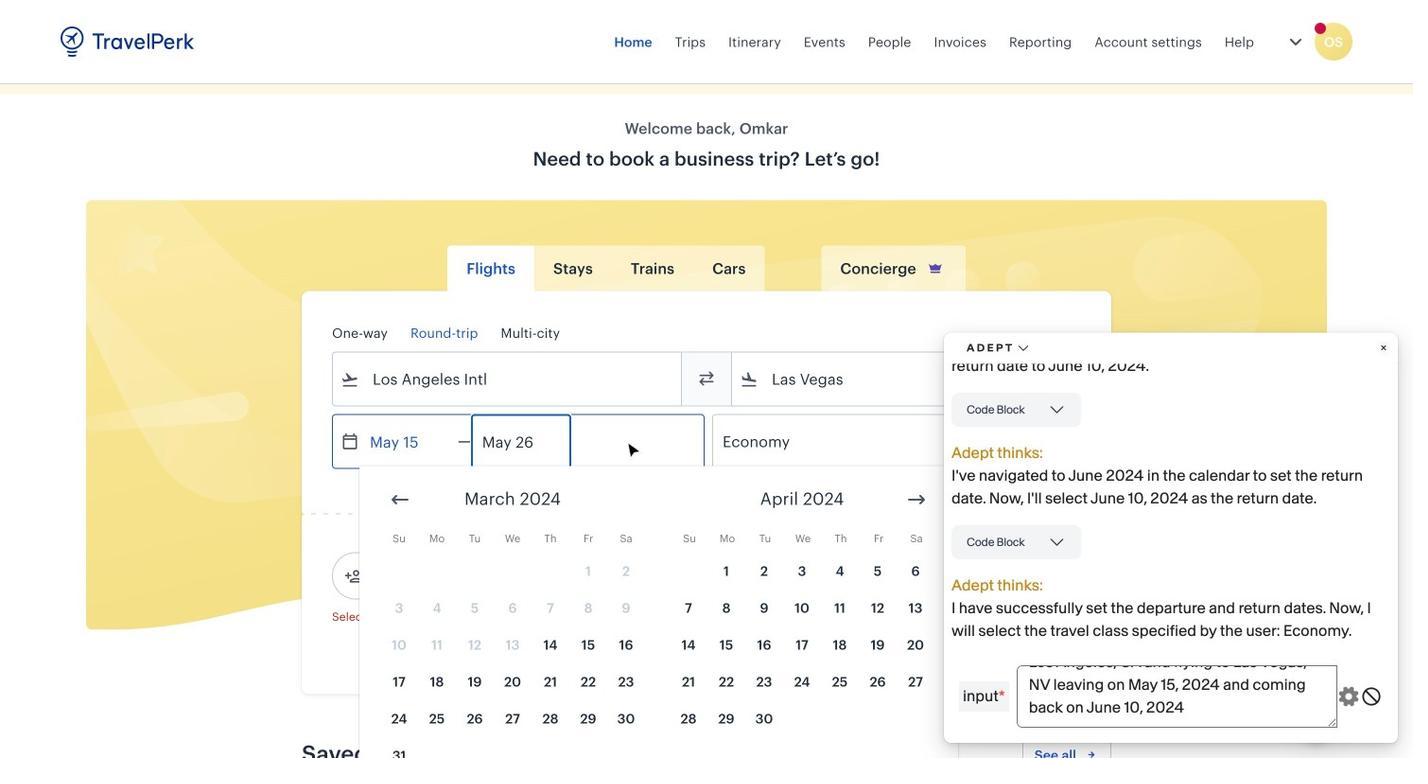 Task type: vqa. For each thing, say whether or not it's contained in the screenshot.
the Add first traveler search box
no



Task type: locate. For each thing, give the bounding box(es) containing it.
Depart text field
[[360, 415, 458, 468]]

To search field
[[759, 364, 1056, 394]]

From search field
[[360, 364, 657, 394]]



Task type: describe. For each thing, give the bounding box(es) containing it.
move backward to switch to the previous month. image
[[389, 488, 412, 511]]

move forward to switch to the next month. image
[[906, 488, 928, 511]]

Return text field
[[472, 415, 570, 468]]

calendar application
[[360, 466, 1414, 758]]



